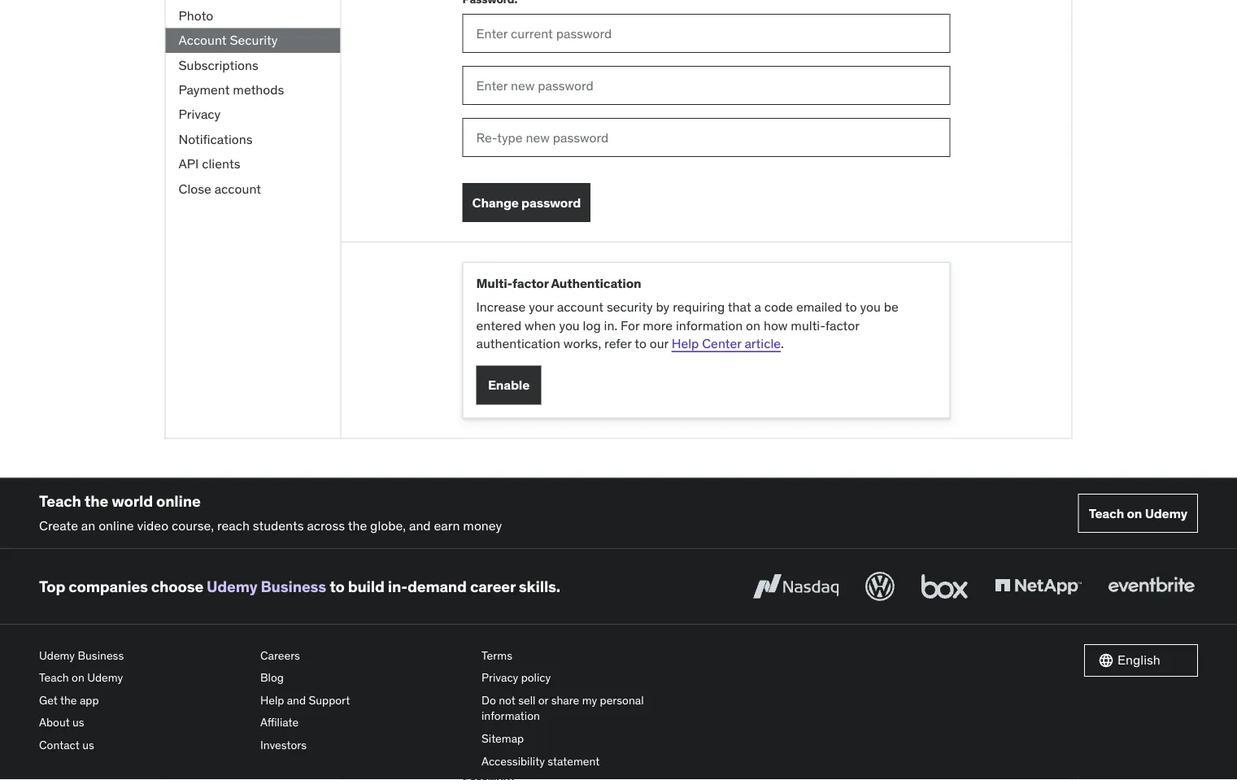 Task type: locate. For each thing, give the bounding box(es) containing it.
0 horizontal spatial help
[[260, 693, 284, 708]]

about
[[39, 716, 70, 730]]

affiliate link
[[260, 712, 469, 734]]

help right our
[[672, 335, 699, 352]]

2 horizontal spatial on
[[1127, 505, 1143, 522]]

business up the app
[[78, 648, 124, 663]]

help and support link
[[260, 690, 469, 712]]

1 horizontal spatial help
[[672, 335, 699, 352]]

0 vertical spatial account
[[215, 180, 261, 197]]

0 vertical spatial business
[[261, 577, 326, 596]]

privacy
[[179, 106, 221, 123], [482, 671, 519, 685]]

and
[[409, 518, 431, 534], [287, 693, 306, 708]]

factor down emailed
[[826, 317, 860, 334]]

help down blog
[[260, 693, 284, 708]]

privacy policy link
[[482, 667, 690, 690]]

globe,
[[370, 518, 406, 534]]

on down the a
[[746, 317, 761, 334]]

payment
[[179, 82, 230, 98]]

teach on udemy link up the eventbrite image
[[1079, 494, 1199, 534]]

api
[[179, 156, 199, 172]]

or
[[538, 693, 549, 708]]

to left build
[[330, 577, 345, 596]]

1 horizontal spatial on
[[746, 317, 761, 334]]

0 horizontal spatial teach on udemy link
[[39, 667, 247, 690]]

refer
[[605, 335, 632, 352]]

1 vertical spatial udemy business link
[[39, 645, 247, 667]]

accessibility
[[482, 754, 545, 769]]

1 vertical spatial you
[[559, 317, 580, 334]]

affiliate
[[260, 716, 299, 730]]

udemy business link up get the app link
[[39, 645, 247, 667]]

a
[[755, 299, 762, 316]]

account inside photo account security subscriptions payment methods privacy notifications api clients close account
[[215, 180, 261, 197]]

udemy up the app
[[87, 671, 123, 685]]

1 horizontal spatial account
[[557, 299, 604, 316]]

2 vertical spatial on
[[72, 671, 84, 685]]

multi-factor authentication
[[476, 276, 642, 292]]

create
[[39, 518, 78, 534]]

udemy
[[1145, 505, 1188, 522], [207, 577, 258, 596], [39, 648, 75, 663], [87, 671, 123, 685]]

you left be
[[860, 299, 881, 316]]

0 vertical spatial information
[[676, 317, 743, 334]]

0 horizontal spatial privacy
[[179, 106, 221, 123]]

factor up the your
[[513, 276, 549, 292]]

help center article .
[[672, 335, 784, 352]]

2 horizontal spatial the
[[348, 518, 367, 534]]

an
[[81, 518, 95, 534]]

0 horizontal spatial information
[[482, 709, 540, 724]]

1 vertical spatial online
[[99, 518, 134, 534]]

0 vertical spatial us
[[72, 716, 84, 730]]

udemy business link
[[207, 577, 326, 596], [39, 645, 247, 667]]

1 vertical spatial the
[[348, 518, 367, 534]]

methods
[[233, 82, 284, 98]]

2 vertical spatial the
[[60, 693, 77, 708]]

1 horizontal spatial and
[[409, 518, 431, 534]]

when
[[525, 317, 556, 334]]

online right an on the left bottom of the page
[[99, 518, 134, 534]]

subscriptions
[[179, 57, 259, 73]]

0 vertical spatial udemy business link
[[207, 577, 326, 596]]

0 horizontal spatial on
[[72, 671, 84, 685]]

in-
[[388, 577, 408, 596]]

2 vertical spatial to
[[330, 577, 345, 596]]

1 vertical spatial us
[[82, 738, 94, 753]]

and left earn
[[409, 518, 431, 534]]

us
[[72, 716, 84, 730], [82, 738, 94, 753]]

1 horizontal spatial privacy
[[482, 671, 519, 685]]

photo
[[179, 7, 213, 24]]

us right contact
[[82, 738, 94, 753]]

1 vertical spatial privacy
[[482, 671, 519, 685]]

be
[[884, 299, 899, 316]]

udemy right choose
[[207, 577, 258, 596]]

0 vertical spatial the
[[84, 492, 108, 511]]

sitemap link
[[482, 728, 690, 750]]

terms privacy policy do not sell or share my personal information sitemap accessibility statement
[[482, 648, 644, 769]]

course,
[[172, 518, 214, 534]]

0 vertical spatial teach on udemy link
[[1079, 494, 1199, 534]]

0 vertical spatial on
[[746, 317, 761, 334]]

top
[[39, 577, 65, 596]]

0 vertical spatial help
[[672, 335, 699, 352]]

0 horizontal spatial account
[[215, 180, 261, 197]]

multi-
[[791, 317, 826, 334]]

1 vertical spatial information
[[482, 709, 540, 724]]

close account link
[[166, 177, 341, 202]]

reach
[[217, 518, 250, 534]]

accessibility statement link
[[482, 750, 690, 773]]

choose
[[151, 577, 203, 596]]

1 vertical spatial help
[[260, 693, 284, 708]]

to
[[845, 299, 857, 316], [635, 335, 647, 352], [330, 577, 345, 596]]

how
[[764, 317, 788, 334]]

to left our
[[635, 335, 647, 352]]

world
[[112, 492, 153, 511]]

and inside teach the world online create an online video course, reach students across the globe, and earn money
[[409, 518, 431, 534]]

udemy business link down the students
[[207, 577, 326, 596]]

small image
[[1098, 653, 1115, 669]]

the left globe,
[[348, 518, 367, 534]]

on up the eventbrite image
[[1127, 505, 1143, 522]]

article
[[745, 335, 781, 352]]

the up an on the left bottom of the page
[[84, 492, 108, 511]]

factor
[[513, 276, 549, 292], [826, 317, 860, 334]]

business down the students
[[261, 577, 326, 596]]

do
[[482, 693, 496, 708]]

not
[[499, 693, 516, 708]]

1 horizontal spatial business
[[261, 577, 326, 596]]

0 vertical spatial privacy
[[179, 106, 221, 123]]

volkswagen image
[[862, 569, 898, 605]]

increase
[[476, 299, 526, 316]]

english
[[1118, 652, 1161, 669]]

to right emailed
[[845, 299, 857, 316]]

notifications link
[[166, 127, 341, 152]]

1 horizontal spatial online
[[156, 492, 201, 511]]

1 vertical spatial business
[[78, 648, 124, 663]]

1 horizontal spatial information
[[676, 317, 743, 334]]

1 horizontal spatial factor
[[826, 317, 860, 334]]

online
[[156, 492, 201, 511], [99, 518, 134, 534]]

privacy down payment
[[179, 106, 221, 123]]

2 horizontal spatial to
[[845, 299, 857, 316]]

and inside careers blog help and support affiliate investors
[[287, 693, 306, 708]]

0 horizontal spatial and
[[287, 693, 306, 708]]

help center article link
[[672, 335, 781, 352]]

0 horizontal spatial business
[[78, 648, 124, 663]]

account up log
[[557, 299, 604, 316]]

online up the course,
[[156, 492, 201, 511]]

the inside udemy business teach on udemy get the app about us contact us
[[60, 693, 77, 708]]

on inside udemy business teach on udemy get the app about us contact us
[[72, 671, 84, 685]]

account
[[215, 180, 261, 197], [557, 299, 604, 316]]

photo link
[[166, 4, 341, 28]]

0 horizontal spatial to
[[330, 577, 345, 596]]

privacy down terms
[[482, 671, 519, 685]]

1 vertical spatial account
[[557, 299, 604, 316]]

1 vertical spatial to
[[635, 335, 647, 352]]

information down not
[[482, 709, 540, 724]]

entered
[[476, 317, 522, 334]]

information
[[676, 317, 743, 334], [482, 709, 540, 724]]

1 vertical spatial and
[[287, 693, 306, 708]]

close
[[179, 180, 211, 197]]

information down 'requiring'
[[676, 317, 743, 334]]

0 horizontal spatial the
[[60, 693, 77, 708]]

and up affiliate at bottom left
[[287, 693, 306, 708]]

0 horizontal spatial factor
[[513, 276, 549, 292]]

on up the app
[[72, 671, 84, 685]]

0 vertical spatial to
[[845, 299, 857, 316]]

1 horizontal spatial you
[[860, 299, 881, 316]]

students
[[253, 518, 304, 534]]

0 vertical spatial and
[[409, 518, 431, 534]]

for
[[621, 317, 640, 334]]

account down api clients link
[[215, 180, 261, 197]]

change password
[[472, 195, 581, 211]]

change
[[472, 195, 519, 211]]

on inside increase your account security by requiring that a code emailed to you be entered when you log in. for more information on how multi-factor authentication works, refer to our
[[746, 317, 761, 334]]

investors
[[260, 738, 307, 753]]

teach inside teach the world online create an online video course, reach students across the globe, and earn money
[[39, 492, 81, 511]]

Password: password field
[[463, 14, 951, 53]]

get
[[39, 693, 58, 708]]

api clients link
[[166, 152, 341, 177]]

you up works,
[[559, 317, 580, 334]]

your
[[529, 299, 554, 316]]

help inside careers blog help and support affiliate investors
[[260, 693, 284, 708]]

enable
[[488, 377, 530, 394]]

the right get
[[60, 693, 77, 708]]

0 horizontal spatial online
[[99, 518, 134, 534]]

0 horizontal spatial you
[[559, 317, 580, 334]]

teach on udemy link up about us link
[[39, 667, 247, 690]]

1 vertical spatial factor
[[826, 317, 860, 334]]

us right the about
[[72, 716, 84, 730]]

udemy business teach on udemy get the app about us contact us
[[39, 648, 124, 753]]



Task type: vqa. For each thing, say whether or not it's contained in the screenshot.
An
yes



Task type: describe. For each thing, give the bounding box(es) containing it.
password
[[522, 195, 581, 211]]

security
[[230, 32, 278, 49]]

factor inside increase your account security by requiring that a code emailed to you be entered when you log in. for more information on how multi-factor authentication works, refer to our
[[826, 317, 860, 334]]

about us link
[[39, 712, 247, 734]]

teach for on
[[1089, 505, 1125, 522]]

1 horizontal spatial teach on udemy link
[[1079, 494, 1199, 534]]

account
[[179, 32, 227, 49]]

teach for the
[[39, 492, 81, 511]]

clients
[[202, 156, 240, 172]]

business inside udemy business teach on udemy get the app about us contact us
[[78, 648, 124, 663]]

privacy inside photo account security subscriptions payment methods privacy notifications api clients close account
[[179, 106, 221, 123]]

multi-
[[476, 276, 513, 292]]

in.
[[604, 317, 618, 334]]

app
[[80, 693, 99, 708]]

contact
[[39, 738, 80, 753]]

investors link
[[260, 734, 469, 757]]

do not sell or share my personal information button
[[482, 690, 690, 728]]

1 horizontal spatial to
[[635, 335, 647, 352]]

video
[[137, 518, 169, 534]]

money
[[463, 518, 502, 534]]

by
[[656, 299, 670, 316]]

0 vertical spatial factor
[[513, 276, 549, 292]]

careers
[[260, 648, 300, 663]]

sell
[[518, 693, 536, 708]]

udemy up the eventbrite image
[[1145, 505, 1188, 522]]

blog
[[260, 671, 284, 685]]

authentication
[[551, 276, 642, 292]]

demand
[[408, 577, 467, 596]]

photo account security subscriptions payment methods privacy notifications api clients close account
[[179, 7, 284, 197]]

account inside increase your account security by requiring that a code emailed to you be entered when you log in. for more information on how multi-factor authentication works, refer to our
[[557, 299, 604, 316]]

0 vertical spatial you
[[860, 299, 881, 316]]

build
[[348, 577, 385, 596]]

change password button
[[463, 184, 591, 223]]

box image
[[918, 569, 972, 605]]

more
[[643, 317, 673, 334]]

contact us link
[[39, 734, 247, 757]]

1 horizontal spatial the
[[84, 492, 108, 511]]

netapp image
[[992, 569, 1085, 605]]

teach inside udemy business teach on udemy get the app about us contact us
[[39, 671, 69, 685]]

payment methods link
[[166, 78, 341, 103]]

get the app link
[[39, 690, 247, 712]]

companies
[[69, 577, 148, 596]]

policy
[[521, 671, 551, 685]]

privacy inside terms privacy policy do not sell or share my personal information sitemap accessibility statement
[[482, 671, 519, 685]]

center
[[702, 335, 742, 352]]

that
[[728, 299, 752, 316]]

0 vertical spatial online
[[156, 492, 201, 511]]

share
[[551, 693, 580, 708]]

log
[[583, 317, 601, 334]]

notifications
[[179, 131, 253, 148]]

terms
[[482, 648, 513, 663]]

teach the world online create an online video course, reach students across the globe, and earn money
[[39, 492, 502, 534]]

.
[[781, 335, 784, 352]]

Enter new password password field
[[463, 66, 951, 106]]

code
[[765, 299, 793, 316]]

enable button
[[476, 366, 542, 405]]

skills.
[[519, 577, 561, 596]]

1 vertical spatial on
[[1127, 505, 1143, 522]]

careers link
[[260, 645, 469, 667]]

sitemap
[[482, 732, 524, 746]]

teach on udemy
[[1089, 505, 1188, 522]]

blog link
[[260, 667, 469, 690]]

1 vertical spatial teach on udemy link
[[39, 667, 247, 690]]

earn
[[434, 518, 460, 534]]

nasdaq image
[[749, 569, 843, 605]]

our
[[650, 335, 669, 352]]

authentication
[[476, 335, 561, 352]]

subscriptions link
[[166, 53, 341, 78]]

terms link
[[482, 645, 690, 667]]

Re-type new password password field
[[463, 119, 951, 158]]

careers blog help and support affiliate investors
[[260, 648, 350, 753]]

my
[[582, 693, 597, 708]]

career
[[470, 577, 516, 596]]

privacy link
[[166, 103, 341, 127]]

eventbrite image
[[1105, 569, 1199, 605]]

top companies choose udemy business to build in-demand career skills.
[[39, 577, 561, 596]]

english button
[[1085, 645, 1199, 677]]

security
[[607, 299, 653, 316]]

support
[[309, 693, 350, 708]]

increase your account security by requiring that a code emailed to you be entered when you log in. for more information on how multi-factor authentication works, refer to our
[[476, 299, 899, 352]]

information inside increase your account security by requiring that a code emailed to you be entered when you log in. for more information on how multi-factor authentication works, refer to our
[[676, 317, 743, 334]]

udemy up get
[[39, 648, 75, 663]]

statement
[[548, 754, 600, 769]]

requiring
[[673, 299, 725, 316]]

information inside terms privacy policy do not sell or share my personal information sitemap accessibility statement
[[482, 709, 540, 724]]

account security link
[[166, 28, 341, 53]]

works,
[[564, 335, 601, 352]]

personal
[[600, 693, 644, 708]]



